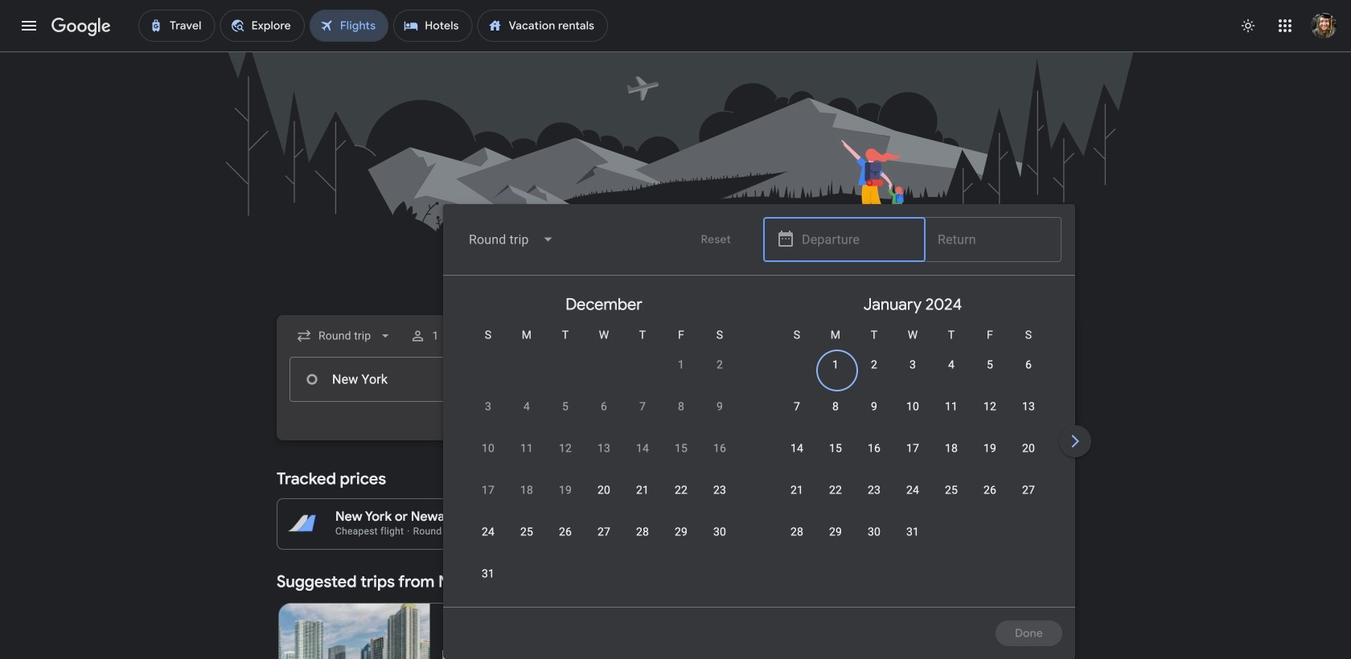 Task type: locate. For each thing, give the bounding box(es) containing it.
mon, dec 25 element
[[520, 524, 533, 540]]

main menu image
[[19, 16, 39, 35]]

row up wed, dec 13 element
[[469, 392, 739, 437]]

frontier image
[[443, 651, 456, 659]]

wed, jan 31 element
[[906, 524, 919, 540]]

grid
[[450, 282, 1351, 617]]

row down wed, dec 20 element
[[469, 517, 739, 563]]

tracked prices region
[[277, 460, 1074, 550]]

tue, jan 16 element
[[868, 441, 881, 457]]

row up wed, dec 27 element
[[469, 475, 739, 521]]

None text field
[[290, 357, 516, 402]]

1 vertical spatial return text field
[[937, 358, 1048, 401]]

mon, jan 15 element
[[829, 441, 842, 457]]

thu, jan 18 element
[[945, 441, 958, 457]]

tue, dec 5 element
[[562, 399, 569, 415]]

mon, jan 29 element
[[829, 524, 842, 540]]

wed, jan 17 element
[[906, 441, 919, 457]]

tue, jan 9 element
[[871, 399, 877, 415]]

mon, jan 22 element
[[829, 483, 842, 499]]

mon, dec 11 element
[[520, 441, 533, 457]]

thu, dec 28 element
[[636, 524, 649, 540]]

fri, dec 22 element
[[675, 483, 688, 499]]

wed, dec 6 element
[[601, 399, 607, 415]]

fri, jan 19 element
[[984, 441, 996, 457]]

None field
[[456, 220, 567, 259], [290, 322, 400, 351], [456, 220, 567, 259], [290, 322, 400, 351]]

row
[[662, 343, 739, 396], [816, 343, 1048, 396], [469, 392, 739, 437], [778, 392, 1048, 437], [469, 433, 739, 479], [778, 433, 1048, 479], [469, 475, 739, 521], [778, 475, 1048, 521], [469, 517, 739, 563], [778, 517, 932, 563]]

tue, jan 23 element
[[868, 483, 881, 499]]

mon, dec 4 element
[[524, 399, 530, 415]]

sat, jan 13 element
[[1022, 399, 1035, 415]]

sat, jan 20 element
[[1022, 441, 1035, 457]]

sat, dec 9 element
[[717, 399, 723, 415]]

fri, jan 12 element
[[984, 399, 996, 415]]

fri, dec 29 element
[[675, 524, 688, 540]]

wed, dec 20 element
[[597, 483, 610, 499]]

wed, dec 27 element
[[597, 524, 610, 540]]

row group
[[450, 282, 758, 605], [758, 282, 1067, 601], [1067, 282, 1351, 601]]

1 row group from the left
[[450, 282, 758, 605]]

fri, dec 15 element
[[675, 441, 688, 457]]

Return text field
[[938, 218, 1049, 261], [937, 358, 1048, 401]]

sat, dec 23 element
[[713, 483, 726, 499]]

mon, jan 8 element
[[832, 399, 839, 415]]

suggested trips from new york region
[[277, 563, 1074, 659]]

next image
[[1056, 422, 1095, 461]]



Task type: vqa. For each thing, say whether or not it's contained in the screenshot.
wed, jan 24 "element"
yes



Task type: describe. For each thing, give the bounding box(es) containing it.
0 vertical spatial return text field
[[938, 218, 1049, 261]]

wed, jan 10 element
[[906, 399, 919, 415]]

thu, jan 4 element
[[948, 357, 955, 373]]

change appearance image
[[1229, 6, 1267, 45]]

row up wed, jan 17 element
[[778, 392, 1048, 437]]

wed, jan 3 element
[[910, 357, 916, 373]]

row up wed, jan 24 element
[[778, 433, 1048, 479]]

fri, dec 8 element
[[678, 399, 684, 415]]

sat, jan 27 element
[[1022, 483, 1035, 499]]

Departure text field
[[801, 358, 912, 401]]

row up fri, dec 8 element
[[662, 343, 739, 396]]

sat, dec 16 element
[[713, 441, 726, 457]]

row up wed, dec 20 element
[[469, 433, 739, 479]]

tue, dec 12 element
[[559, 441, 572, 457]]

wed, jan 24 element
[[906, 483, 919, 499]]

row down tue, jan 23 element
[[778, 517, 932, 563]]

thu, dec 14 element
[[636, 441, 649, 457]]

fri, jan 5 element
[[987, 357, 993, 373]]

Flight search field
[[264, 204, 1351, 659]]

Departure text field
[[802, 218, 913, 261]]

tue, dec 19 element
[[559, 483, 572, 499]]

2 row group from the left
[[758, 282, 1067, 601]]

row up wed, jan 31 element
[[778, 475, 1048, 521]]

row up wed, jan 10 element
[[816, 343, 1048, 396]]

sun, dec 10 element
[[482, 441, 495, 457]]

grid inside flight search box
[[450, 282, 1351, 617]]

sun, dec 17 element
[[482, 483, 495, 499]]

fri, dec 1 element
[[678, 357, 684, 373]]

sun, dec 24 element
[[482, 524, 495, 540]]

sun, jan 14 element
[[790, 441, 803, 457]]

sat, jan 6 element
[[1025, 357, 1032, 373]]

sun, jan 7 element
[[794, 399, 800, 415]]

fri, jan 26 element
[[984, 483, 996, 499]]

thu, dec 7 element
[[639, 399, 646, 415]]

wed, dec 13 element
[[597, 441, 610, 457]]

thu, jan 11 element
[[945, 399, 958, 415]]

thu, dec 21 element
[[636, 483, 649, 499]]

sun, dec 31 element
[[482, 566, 495, 582]]

sat, dec 30 element
[[713, 524, 726, 540]]

tue, jan 2 element
[[871, 357, 877, 373]]

mon, jan 1 element
[[832, 357, 839, 373]]

mon, dec 18 element
[[520, 483, 533, 499]]

sun, dec 3 element
[[485, 399, 491, 415]]

sun, jan 21 element
[[790, 483, 803, 499]]

thu, jan 25 element
[[945, 483, 958, 499]]

sat, dec 2 element
[[717, 357, 723, 373]]

3 row group from the left
[[1067, 282, 1351, 601]]

tue, jan 30 element
[[868, 524, 881, 540]]

tue, dec 26 element
[[559, 524, 572, 540]]

sun, jan 28 element
[[790, 524, 803, 540]]



